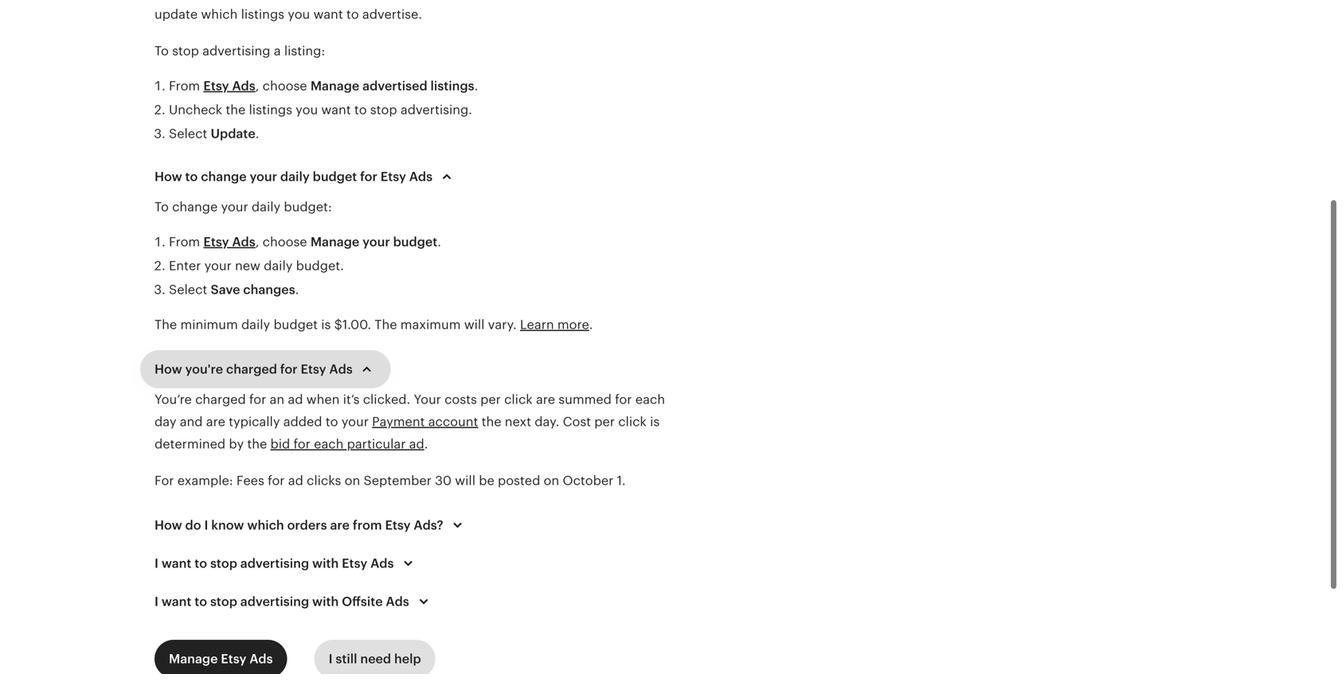 Task type: describe. For each thing, give the bounding box(es) containing it.
from
[[353, 519, 382, 533]]

i want to stop advertising with offsite ads button
[[140, 583, 448, 621]]

ad for .
[[409, 437, 424, 452]]

change inside dropdown button
[[201, 170, 247, 184]]

minimum
[[180, 318, 238, 332]]

2 horizontal spatial are
[[536, 393, 555, 407]]

0 horizontal spatial listings
[[249, 103, 292, 117]]

etsy up when
[[301, 362, 326, 377]]

a
[[274, 44, 281, 58]]

ads down from
[[371, 557, 394, 571]]

posted
[[498, 474, 540, 488]]

clicks
[[307, 474, 341, 488]]

it's
[[343, 393, 360, 407]]

how to change your daily budget for etsy ads
[[155, 170, 433, 184]]

listing:
[[284, 44, 325, 58]]

i inside dropdown button
[[204, 519, 208, 533]]

to inside dropdown button
[[195, 595, 207, 609]]

ads?
[[414, 519, 444, 533]]

i for i still need help
[[329, 652, 333, 667]]

uncheck the listings you want to stop advertising.
[[169, 103, 472, 117]]

the inside cost per click is determined by the
[[247, 437, 267, 452]]

click inside you're charged for an ad when it's clicked. your costs per click are summed for each day and are typically added to your
[[504, 393, 533, 407]]

by
[[229, 437, 244, 452]]

2 vertical spatial budget
[[274, 318, 318, 332]]

1 vertical spatial each
[[314, 437, 344, 452]]

fees
[[237, 474, 264, 488]]

save
[[211, 283, 240, 297]]

offsite
[[342, 595, 383, 609]]

update
[[211, 127, 255, 141]]

budget:
[[284, 200, 332, 214]]

i want to stop advertising with offsite ads
[[155, 595, 409, 609]]

0 horizontal spatial is
[[321, 318, 331, 332]]

to down select update .
[[185, 170, 198, 184]]

do
[[185, 519, 201, 533]]

payment account link
[[372, 415, 478, 429]]

i want to stop advertising with etsy ads
[[155, 557, 394, 571]]

be
[[479, 474, 495, 488]]

manage for want
[[311, 79, 360, 93]]

bid for each particular ad .
[[270, 437, 428, 452]]

each inside you're charged for an ad when it's clicked. your costs per click are summed for each day and are typically added to your
[[636, 393, 665, 407]]

want for i want to stop advertising with etsy ads
[[162, 557, 192, 571]]

you
[[296, 103, 318, 117]]

vary.
[[488, 318, 517, 332]]

an
[[270, 393, 285, 407]]

0 vertical spatial want
[[321, 103, 351, 117]]

1 vertical spatial will
[[455, 474, 476, 488]]

and
[[180, 415, 203, 429]]

orders
[[287, 519, 327, 533]]

new
[[235, 259, 260, 273]]

added
[[283, 415, 322, 429]]

1 the from the left
[[155, 318, 177, 332]]

etsy ads link for the
[[204, 79, 256, 93]]

for
[[155, 474, 174, 488]]

day.
[[535, 415, 560, 429]]

daily inside dropdown button
[[280, 170, 310, 184]]

charged inside you're charged for an ad when it's clicked. your costs per click are summed for each day and are typically added to your
[[195, 393, 246, 407]]

summed
[[559, 393, 612, 407]]

1.
[[617, 474, 626, 488]]

select for select update .
[[169, 127, 207, 141]]

you're charged for an ad when it's clicked. your costs per click are summed for each day and are typically added to your
[[155, 393, 665, 429]]

payment
[[372, 415, 425, 429]]

maximum
[[401, 318, 461, 332]]

september
[[364, 474, 432, 488]]

30
[[435, 474, 452, 488]]

example:
[[177, 474, 233, 488]]

i for i want to stop advertising with etsy ads
[[155, 557, 159, 571]]

choose for you
[[263, 79, 307, 93]]

etsy inside dropdown button
[[385, 519, 411, 533]]

need
[[360, 652, 391, 667]]

more
[[558, 318, 589, 332]]

bid for each particular ad link
[[270, 437, 424, 452]]

ads down the i want to stop advertising with offsite ads
[[250, 652, 273, 667]]

day
[[155, 415, 176, 429]]

charged inside dropdown button
[[226, 362, 277, 377]]

costs
[[445, 393, 477, 407]]

ad for clicks
[[288, 474, 303, 488]]

how for how to change your daily budget for etsy ads
[[155, 170, 182, 184]]

to down advertised
[[354, 103, 367, 117]]

is inside cost per click is determined by the
[[650, 415, 660, 429]]

cost per click is determined by the
[[155, 415, 660, 452]]

are inside dropdown button
[[330, 519, 350, 533]]

0 vertical spatial the
[[226, 103, 246, 117]]

, for listings
[[256, 79, 259, 93]]

1 vertical spatial the
[[482, 415, 502, 429]]

advertising for offsite
[[240, 595, 309, 609]]

etsy down to change your daily budget:
[[204, 235, 229, 249]]

etsy down the i want to stop advertising with offsite ads
[[221, 652, 247, 667]]

i still need help
[[329, 652, 421, 667]]

payment account the next day.
[[372, 415, 563, 429]]

manage etsy ads
[[169, 652, 273, 667]]

you're
[[155, 393, 192, 407]]

1 horizontal spatial listings
[[431, 79, 475, 93]]

0 vertical spatial will
[[464, 318, 485, 332]]

advertising.
[[401, 103, 472, 117]]

with for etsy
[[312, 557, 339, 571]]

your inside you're charged for an ad when it's clicked. your costs per click are summed for each day and are typically added to your
[[342, 415, 369, 429]]

to change your daily budget:
[[155, 200, 332, 214]]

advertised
[[363, 79, 428, 93]]

when
[[306, 393, 340, 407]]

cost
[[563, 415, 591, 429]]

, for new
[[256, 235, 259, 249]]

0 vertical spatial advertising
[[202, 44, 270, 58]]

still
[[336, 652, 357, 667]]



Task type: locate. For each thing, give the bounding box(es) containing it.
with inside dropdown button
[[312, 595, 339, 609]]

2 vertical spatial want
[[162, 595, 192, 609]]

0 vertical spatial listings
[[431, 79, 475, 93]]

october
[[563, 474, 614, 488]]

1 select from the top
[[169, 127, 207, 141]]

0 horizontal spatial on
[[345, 474, 360, 488]]

1 on from the left
[[345, 474, 360, 488]]

i want to stop advertising with etsy ads button
[[140, 545, 432, 583]]

2 the from the left
[[375, 318, 397, 332]]

1 vertical spatial to
[[155, 200, 169, 214]]

1 horizontal spatial is
[[650, 415, 660, 429]]

want for i want to stop advertising with offsite ads
[[162, 595, 192, 609]]

, down "to stop advertising a listing:"
[[256, 79, 259, 93]]

daily up changes
[[264, 259, 293, 273]]

1 vertical spatial advertising
[[240, 557, 309, 571]]

want down from etsy ads , choose manage advertised listings .
[[321, 103, 351, 117]]

listings left you at left top
[[249, 103, 292, 117]]

3 how from the top
[[155, 519, 182, 533]]

how you're charged for etsy ads
[[155, 362, 353, 377]]

2 to from the top
[[155, 200, 169, 214]]

the
[[226, 103, 246, 117], [482, 415, 502, 429], [247, 437, 267, 452]]

1 vertical spatial ad
[[409, 437, 424, 452]]

1 vertical spatial listings
[[249, 103, 292, 117]]

are up day.
[[536, 393, 555, 407]]

2 vertical spatial are
[[330, 519, 350, 533]]

how for how do i know which orders are from etsy ads?
[[155, 519, 182, 533]]

how do i know which orders are from etsy ads?
[[155, 519, 444, 533]]

listings up "advertising."
[[431, 79, 475, 93]]

how down select update .
[[155, 170, 182, 184]]

bid
[[270, 437, 290, 452]]

manage for budget.
[[311, 235, 360, 249]]

2 how from the top
[[155, 362, 182, 377]]

etsy ads link up "new"
[[204, 235, 256, 249]]

each right summed
[[636, 393, 665, 407]]

how inside dropdown button
[[155, 519, 182, 533]]

help
[[394, 652, 421, 667]]

1 horizontal spatial the
[[247, 437, 267, 452]]

from etsy ads , choose manage advertised listings .
[[169, 79, 478, 93]]

2 from from the top
[[169, 235, 200, 249]]

etsy up uncheck
[[204, 79, 229, 93]]

2 vertical spatial ad
[[288, 474, 303, 488]]

etsy ads link for your
[[204, 235, 256, 249]]

2 choose from the top
[[263, 235, 307, 249]]

etsy
[[204, 79, 229, 93], [381, 170, 406, 184], [204, 235, 229, 249], [301, 362, 326, 377], [385, 519, 411, 533], [342, 557, 367, 571], [221, 652, 247, 667]]

your inside dropdown button
[[250, 170, 277, 184]]

want
[[321, 103, 351, 117], [162, 557, 192, 571], [162, 595, 192, 609]]

i inside dropdown button
[[155, 557, 159, 571]]

1 vertical spatial with
[[312, 595, 339, 609]]

0 vertical spatial select
[[169, 127, 207, 141]]

1 vertical spatial choose
[[263, 235, 307, 249]]

want up the manage etsy ads link
[[162, 595, 192, 609]]

change up enter
[[172, 200, 218, 214]]

know
[[211, 519, 244, 533]]

select save changes .
[[169, 283, 299, 297]]

from up enter
[[169, 235, 200, 249]]

2 vertical spatial how
[[155, 519, 182, 533]]

from for from etsy ads , choose manage advertised listings .
[[169, 79, 200, 93]]

budget inside how to change your daily budget for etsy ads dropdown button
[[313, 170, 357, 184]]

from etsy ads , choose manage your budget .
[[169, 235, 441, 249]]

1 vertical spatial from
[[169, 235, 200, 249]]

to stop advertising a listing:
[[155, 44, 325, 58]]

daily
[[280, 170, 310, 184], [252, 200, 281, 214], [264, 259, 293, 273], [241, 318, 270, 332]]

1 horizontal spatial on
[[544, 474, 559, 488]]

the
[[155, 318, 177, 332], [375, 318, 397, 332]]

$1.00.
[[334, 318, 371, 332]]

your
[[250, 170, 277, 184], [221, 200, 248, 214], [363, 235, 390, 249], [204, 259, 232, 273], [342, 415, 369, 429]]

ads
[[232, 79, 256, 93], [409, 170, 433, 184], [232, 235, 256, 249], [329, 362, 353, 377], [371, 557, 394, 571], [386, 595, 409, 609], [250, 652, 273, 667]]

particular
[[347, 437, 406, 452]]

how you're charged for etsy ads button
[[140, 351, 391, 389]]

budget.
[[296, 259, 344, 273]]

select down enter
[[169, 283, 207, 297]]

daily up budget:
[[280, 170, 310, 184]]

manage etsy ads link
[[155, 641, 287, 675]]

1 how from the top
[[155, 170, 182, 184]]

clicked.
[[363, 393, 410, 407]]

2 etsy ads link from the top
[[204, 235, 256, 249]]

are
[[536, 393, 555, 407], [206, 415, 225, 429], [330, 519, 350, 533]]

how left do
[[155, 519, 182, 533]]

2 vertical spatial advertising
[[240, 595, 309, 609]]

1 horizontal spatial click
[[618, 415, 647, 429]]

advertising up the i want to stop advertising with offsite ads
[[240, 557, 309, 571]]

2 , from the top
[[256, 235, 259, 249]]

advertising for etsy
[[240, 557, 309, 571]]

to inside you're charged for an ad when it's clicked. your costs per click are summed for each day and are typically added to your
[[326, 415, 338, 429]]

i
[[204, 519, 208, 533], [155, 557, 159, 571], [155, 595, 159, 609], [329, 652, 333, 667]]

ad down payment account link
[[409, 437, 424, 452]]

select update .
[[169, 127, 259, 141]]

1 vertical spatial click
[[618, 415, 647, 429]]

from for from etsy ads , choose manage your budget .
[[169, 235, 200, 249]]

how to change your daily budget for etsy ads button
[[140, 158, 471, 196]]

how for how you're charged for etsy ads
[[155, 362, 182, 377]]

etsy ads link
[[204, 79, 256, 93], [204, 235, 256, 249]]

0 horizontal spatial are
[[206, 415, 225, 429]]

learn more link
[[520, 318, 589, 332]]

budget
[[313, 170, 357, 184], [393, 235, 438, 249], [274, 318, 318, 332]]

stop inside dropdown button
[[210, 557, 237, 571]]

2 vertical spatial manage
[[169, 652, 218, 667]]

ads up "new"
[[232, 235, 256, 249]]

select
[[169, 127, 207, 141], [169, 283, 207, 297]]

0 vertical spatial ,
[[256, 79, 259, 93]]

1 vertical spatial per
[[595, 415, 615, 429]]

0 vertical spatial with
[[312, 557, 339, 571]]

to up the manage etsy ads link
[[195, 595, 207, 609]]

i for i want to stop advertising with offsite ads
[[155, 595, 159, 609]]

daily down changes
[[241, 318, 270, 332]]

ads down "advertising."
[[409, 170, 433, 184]]

1 vertical spatial charged
[[195, 393, 246, 407]]

enter your new daily budget.
[[169, 259, 344, 273]]

0 horizontal spatial per
[[481, 393, 501, 407]]

will
[[464, 318, 485, 332], [455, 474, 476, 488]]

will left vary.
[[464, 318, 485, 332]]

1 etsy ads link from the top
[[204, 79, 256, 93]]

0 vertical spatial from
[[169, 79, 200, 93]]

how up you're
[[155, 362, 182, 377]]

per right cost
[[595, 415, 615, 429]]

which
[[247, 519, 284, 533]]

to for to change your daily budget:
[[155, 200, 169, 214]]

1 choose from the top
[[263, 79, 307, 93]]

per right costs
[[481, 393, 501, 407]]

stop inside dropdown button
[[210, 595, 237, 609]]

for example: fees for ad clicks on september 30 will be posted on october 1.
[[155, 474, 626, 488]]

1 vertical spatial is
[[650, 415, 660, 429]]

0 vertical spatial manage
[[311, 79, 360, 93]]

change up to change your daily budget:
[[201, 170, 247, 184]]

account
[[428, 415, 478, 429]]

charged down you're
[[195, 393, 246, 407]]

how do i know which orders are from etsy ads? button
[[140, 507, 482, 545]]

enter
[[169, 259, 201, 273]]

for inside how to change your daily budget for etsy ads dropdown button
[[360, 170, 378, 184]]

want inside i want to stop advertising with offsite ads dropdown button
[[162, 595, 192, 609]]

want down do
[[162, 557, 192, 571]]

ads down "to stop advertising a listing:"
[[232, 79, 256, 93]]

2 on from the left
[[544, 474, 559, 488]]

determined
[[155, 437, 226, 452]]

0 vertical spatial charged
[[226, 362, 277, 377]]

choose up you at left top
[[263, 79, 307, 93]]

uncheck
[[169, 103, 222, 117]]

click inside cost per click is determined by the
[[618, 415, 647, 429]]

etsy right from
[[385, 519, 411, 533]]

1 vertical spatial are
[[206, 415, 225, 429]]

on
[[345, 474, 360, 488], [544, 474, 559, 488]]

1 to from the top
[[155, 44, 169, 58]]

0 vertical spatial per
[[481, 393, 501, 407]]

0 horizontal spatial each
[[314, 437, 344, 452]]

on right posted
[[544, 474, 559, 488]]

the minimum daily budget is $1.00. the maximum will vary. learn more .
[[155, 318, 593, 332]]

1 horizontal spatial each
[[636, 393, 665, 407]]

to down when
[[326, 415, 338, 429]]

0 vertical spatial budget
[[313, 170, 357, 184]]

0 vertical spatial etsy ads link
[[204, 79, 256, 93]]

i still need help link
[[314, 641, 436, 675]]

, up enter your new daily budget.
[[256, 235, 259, 249]]

the right by
[[247, 437, 267, 452]]

select for select save changes .
[[169, 283, 207, 297]]

from
[[169, 79, 200, 93], [169, 235, 200, 249]]

next
[[505, 415, 531, 429]]

2 with from the top
[[312, 595, 339, 609]]

1 vertical spatial want
[[162, 557, 192, 571]]

choose for daily
[[263, 235, 307, 249]]

stop up uncheck
[[172, 44, 199, 58]]

listings
[[431, 79, 475, 93], [249, 103, 292, 117]]

advertising inside dropdown button
[[240, 557, 309, 571]]

click up next
[[504, 393, 533, 407]]

ad
[[288, 393, 303, 407], [409, 437, 424, 452], [288, 474, 303, 488]]

1 vertical spatial how
[[155, 362, 182, 377]]

manage
[[311, 79, 360, 93], [311, 235, 360, 249], [169, 652, 218, 667]]

1 vertical spatial ,
[[256, 235, 259, 249]]

with left offsite
[[312, 595, 339, 609]]

choose up enter your new daily budget.
[[263, 235, 307, 249]]

for inside "how you're charged for etsy ads" dropdown button
[[280, 362, 298, 377]]

with down how do i know which orders are from etsy ads? dropdown button
[[312, 557, 339, 571]]

1 vertical spatial select
[[169, 283, 207, 297]]

will left be
[[455, 474, 476, 488]]

0 vertical spatial click
[[504, 393, 533, 407]]

0 vertical spatial ad
[[288, 393, 303, 407]]

1 with from the top
[[312, 557, 339, 571]]

per inside cost per click is determined by the
[[595, 415, 615, 429]]

2 vertical spatial the
[[247, 437, 267, 452]]

are left from
[[330, 519, 350, 533]]

0 vertical spatial is
[[321, 318, 331, 332]]

with inside dropdown button
[[312, 557, 339, 571]]

0 vertical spatial choose
[[263, 79, 307, 93]]

is left $1.00.
[[321, 318, 331, 332]]

with for offsite
[[312, 595, 339, 609]]

0 horizontal spatial the
[[155, 318, 177, 332]]

is right cost
[[650, 415, 660, 429]]

is
[[321, 318, 331, 332], [650, 415, 660, 429]]

1 horizontal spatial are
[[330, 519, 350, 533]]

typically
[[229, 415, 280, 429]]

stop down know
[[210, 557, 237, 571]]

per inside you're charged for an ad when it's clicked. your costs per click are summed for each day and are typically added to your
[[481, 393, 501, 407]]

0 vertical spatial each
[[636, 393, 665, 407]]

ads up it's
[[329, 362, 353, 377]]

0 horizontal spatial click
[[504, 393, 533, 407]]

changes
[[243, 283, 295, 297]]

the up update at the left
[[226, 103, 246, 117]]

0 vertical spatial to
[[155, 44, 169, 58]]

1 from from the top
[[169, 79, 200, 93]]

0 vertical spatial are
[[536, 393, 555, 407]]

ads right offsite
[[386, 595, 409, 609]]

how
[[155, 170, 182, 184], [155, 362, 182, 377], [155, 519, 182, 533]]

each down added
[[314, 437, 344, 452]]

1 horizontal spatial the
[[375, 318, 397, 332]]

0 vertical spatial change
[[201, 170, 247, 184]]

to
[[155, 44, 169, 58], [155, 200, 169, 214]]

ad inside you're charged for an ad when it's clicked. your costs per click are summed for each day and are typically added to your
[[288, 393, 303, 407]]

ads inside dropdown button
[[386, 595, 409, 609]]

click
[[504, 393, 533, 407], [618, 415, 647, 429]]

charged
[[226, 362, 277, 377], [195, 393, 246, 407]]

1 vertical spatial manage
[[311, 235, 360, 249]]

learn
[[520, 318, 554, 332]]

to down do
[[195, 557, 207, 571]]

ad right an
[[288, 393, 303, 407]]

0 horizontal spatial the
[[226, 103, 246, 117]]

the right $1.00.
[[375, 318, 397, 332]]

etsy up offsite
[[342, 557, 367, 571]]

the left next
[[482, 415, 502, 429]]

1 , from the top
[[256, 79, 259, 93]]

want inside i want to stop advertising with etsy ads dropdown button
[[162, 557, 192, 571]]

0 vertical spatial how
[[155, 170, 182, 184]]

stop down advertised
[[370, 103, 397, 117]]

charged up an
[[226, 362, 277, 377]]

1 horizontal spatial per
[[595, 415, 615, 429]]

from up uncheck
[[169, 79, 200, 93]]

daily down how to change your daily budget for etsy ads
[[252, 200, 281, 214]]

.
[[475, 79, 478, 93], [255, 127, 259, 141], [438, 235, 441, 249], [295, 283, 299, 297], [589, 318, 593, 332], [424, 437, 428, 452]]

the left minimum
[[155, 318, 177, 332]]

ad left clicks
[[288, 474, 303, 488]]

stop up the manage etsy ads link
[[210, 595, 237, 609]]

i inside dropdown button
[[155, 595, 159, 609]]

choose
[[263, 79, 307, 93], [263, 235, 307, 249]]

on right clicks
[[345, 474, 360, 488]]

to for to stop advertising a listing:
[[155, 44, 169, 58]]

etsy down "advertising."
[[381, 170, 406, 184]]

1 vertical spatial etsy ads link
[[204, 235, 256, 249]]

your
[[414, 393, 441, 407]]

each
[[636, 393, 665, 407], [314, 437, 344, 452]]

ad for when
[[288, 393, 303, 407]]

1 vertical spatial budget
[[393, 235, 438, 249]]

click right cost
[[618, 415, 647, 429]]

2 select from the top
[[169, 283, 207, 297]]

select down uncheck
[[169, 127, 207, 141]]

advertising inside dropdown button
[[240, 595, 309, 609]]

2 horizontal spatial the
[[482, 415, 502, 429]]

etsy ads link down "to stop advertising a listing:"
[[204, 79, 256, 93]]

advertising left a
[[202, 44, 270, 58]]

are right and
[[206, 415, 225, 429]]

manage inside the manage etsy ads link
[[169, 652, 218, 667]]

advertising down i want to stop advertising with etsy ads
[[240, 595, 309, 609]]

change
[[201, 170, 247, 184], [172, 200, 218, 214]]

advertising
[[202, 44, 270, 58], [240, 557, 309, 571], [240, 595, 309, 609]]

1 vertical spatial change
[[172, 200, 218, 214]]

you're
[[185, 362, 223, 377]]



Task type: vqa. For each thing, say whether or not it's contained in the screenshot.
page
no



